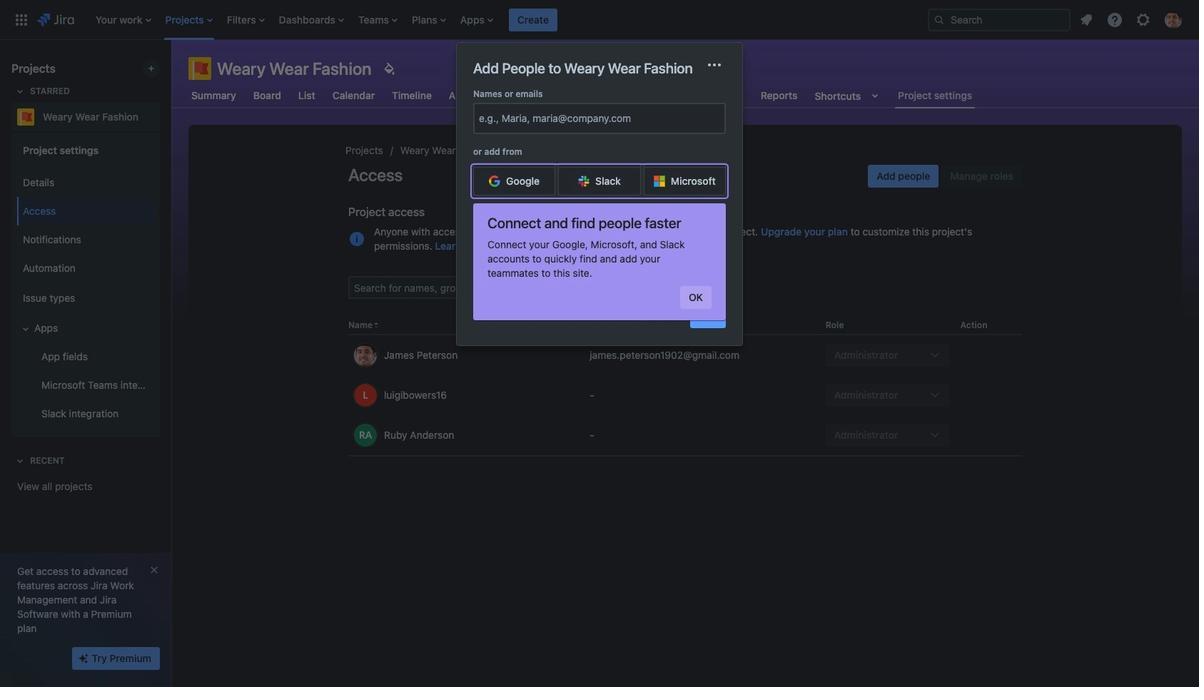 Task type: describe. For each thing, give the bounding box(es) containing it.
collapse recent projects image
[[11, 453, 29, 470]]

8 list item from the left
[[509, 0, 558, 40]]

4 list item from the left
[[275, 0, 348, 40]]

collapse starred projects image
[[11, 83, 29, 100]]

Search field
[[928, 8, 1071, 31]]

2 list item from the left
[[161, 0, 217, 40]]

people and their roles element
[[348, 316, 1022, 457]]

1 list item from the left
[[91, 0, 155, 40]]

6 list item from the left
[[408, 0, 450, 40]]

3 list item from the left
[[223, 0, 269, 40]]

project access image
[[348, 231, 366, 248]]



Task type: locate. For each thing, give the bounding box(es) containing it.
None search field
[[928, 8, 1071, 31]]

jira image
[[37, 11, 74, 28], [37, 11, 74, 28]]

list item
[[91, 0, 155, 40], [161, 0, 217, 40], [223, 0, 269, 40], [275, 0, 348, 40], [354, 0, 402, 40], [408, 0, 450, 40], [456, 0, 498, 40], [509, 0, 558, 40]]

banner
[[0, 0, 1199, 40]]

5 list item from the left
[[354, 0, 402, 40]]

tab list
[[180, 83, 984, 109]]

1 horizontal spatial list
[[1074, 7, 1191, 32]]

0 horizontal spatial list
[[88, 0, 917, 40]]

search image
[[934, 14, 945, 25]]

close premium upgrade banner image
[[148, 565, 160, 576]]

group
[[14, 131, 154, 437], [14, 164, 154, 433], [868, 165, 1022, 188]]

Search for names, groups or email addresses text field
[[350, 278, 570, 298]]

expand image
[[17, 321, 34, 338]]

primary element
[[9, 0, 917, 40]]

7 list item from the left
[[456, 0, 498, 40]]

list
[[88, 0, 917, 40], [1074, 7, 1191, 32]]



Task type: vqa. For each thing, say whether or not it's contained in the screenshot.
Main content area, start typing to enter text. text field
no



